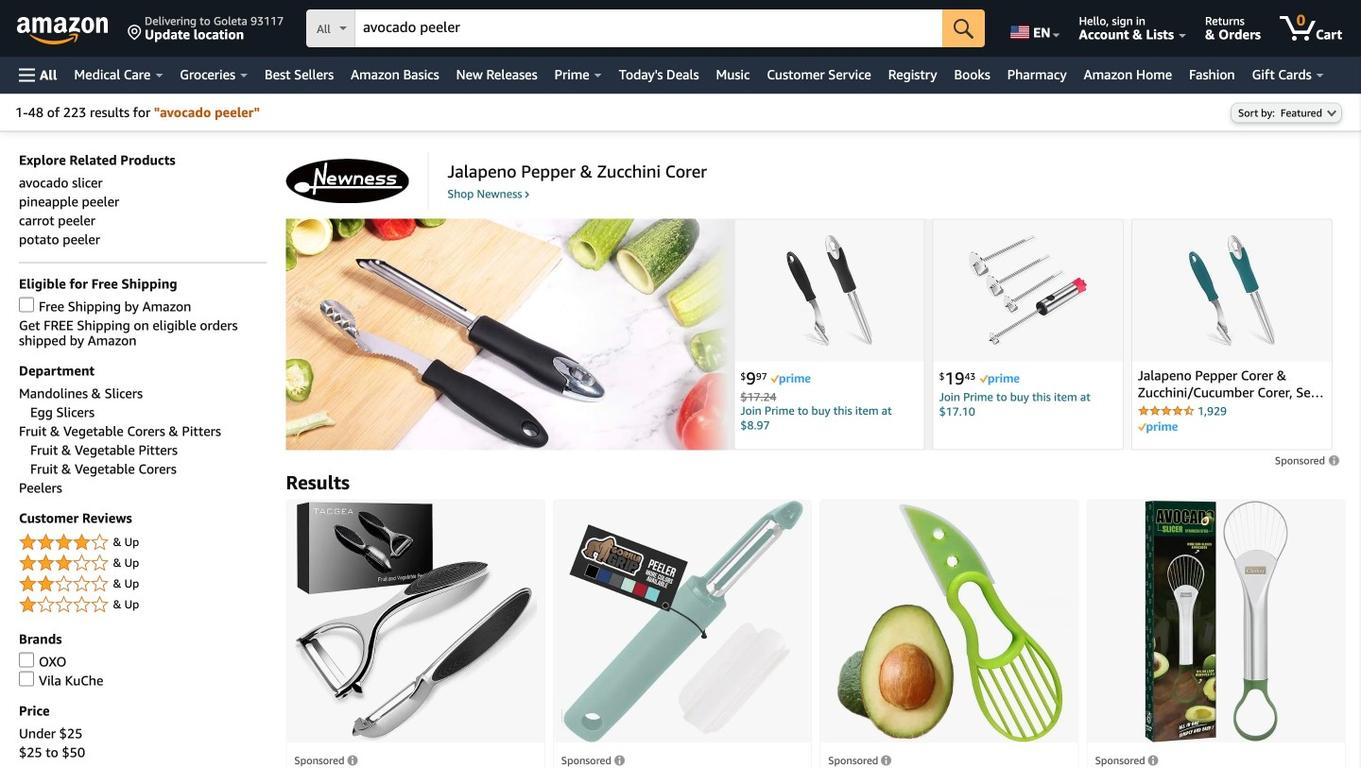 Task type: describe. For each thing, give the bounding box(es) containing it.
amazon image
[[17, 17, 109, 45]]

4 stars & up element
[[19, 532, 267, 554]]

3 stars & up element
[[19, 553, 267, 575]]

2 stars & up element
[[19, 573, 267, 596]]

none submit inside navigation navigation
[[943, 9, 985, 47]]

sponsored ad - avocado peeler 3 in 1 avocado slicer tool - three in one avocado slicer - green avocado cutter and scooper ... image
[[828, 501, 1071, 743]]

2 checkbox image from the top
[[19, 672, 34, 687]]

checkbox image
[[19, 297, 34, 312]]

sponsored ad - gorilla grip swivel vegetable peeler, sharp stainless steel blades, comfortable handle, dishwasher safe, ki... image
[[561, 501, 804, 743]]

dropdown image
[[1327, 109, 1337, 117]]

0 horizontal spatial eligible for prime. image
[[771, 374, 811, 385]]



Task type: vqa. For each thing, say whether or not it's contained in the screenshot.
1st Report from the bottom of the page
no



Task type: locate. For each thing, give the bounding box(es) containing it.
eligible for prime. image
[[771, 374, 811, 385], [980, 374, 1020, 385], [1138, 422, 1178, 433]]

1 vertical spatial checkbox image
[[19, 672, 34, 687]]

sponsored ad - tacgea vegetable peeler for kitchen, potato peelers for fruit straight blade, durable non-slip handle, set ... image
[[294, 502, 537, 742]]

sponsored ad - avocado slicer,avocado pit remover cutter/peeler,well made stainless steel avocado slicer and pitter tool,r... image
[[1145, 501, 1289, 743]]

navigation navigation
[[0, 0, 1361, 94]]

none search field inside navigation navigation
[[306, 9, 985, 49]]

checkbox image
[[19, 653, 34, 668], [19, 672, 34, 687]]

None submit
[[943, 9, 985, 47]]

2 horizontal spatial eligible for prime. image
[[1138, 422, 1178, 433]]

1 checkbox image from the top
[[19, 653, 34, 668]]

None search field
[[306, 9, 985, 49]]

0 vertical spatial checkbox image
[[19, 653, 34, 668]]

1 star & up element
[[19, 594, 267, 617]]

Search Amazon text field
[[356, 10, 943, 46]]

1 horizontal spatial eligible for prime. image
[[980, 374, 1020, 385]]



